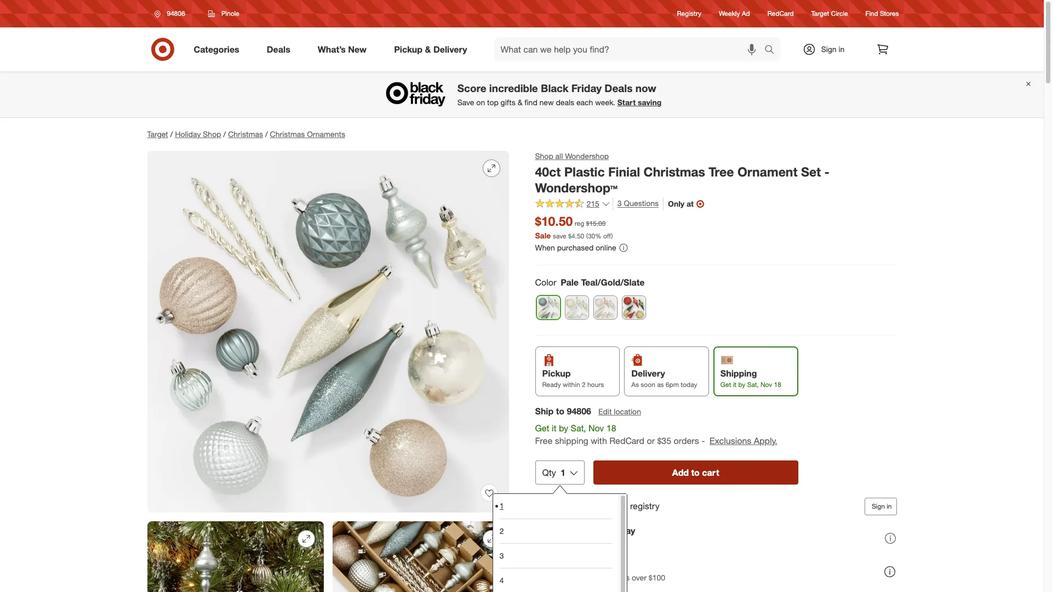 Task type: describe. For each thing, give the bounding box(es) containing it.
free
[[535, 435, 553, 446]]

or inside get it by sat, nov 18 free shipping with redcard or $35 orders - exclusions apply.
[[647, 435, 655, 446]]

off
[[604, 232, 611, 240]]

to for 94806
[[556, 406, 565, 417]]

target for target circle
[[812, 10, 830, 18]]

ship
[[535, 406, 554, 417]]

get inside get it by sat, nov 18 free shipping with redcard or $35 orders - exclusions apply.
[[535, 423, 550, 434]]

18 inside get it by sat, nov 18 free shipping with redcard or $35 orders - exclusions apply.
[[607, 423, 617, 434]]

sign in link
[[794, 37, 862, 61]]

pay over time on orders over $100
[[557, 560, 666, 582]]

deals inside deals link
[[267, 44, 290, 55]]

in inside "button"
[[887, 502, 892, 510]]

within
[[563, 380, 580, 389]]

today
[[681, 380, 698, 389]]

1 vertical spatial 3
[[500, 551, 504, 560]]

target link
[[147, 129, 168, 139]]

- inside "shop all wondershop 40ct plastic finial christmas tree ornament set - wondershop™"
[[825, 164, 830, 179]]

1 vertical spatial 1
[[500, 501, 504, 511]]

wondershop
[[565, 151, 609, 161]]

40ct plastic finial christmas tree ornament set - wondershop™, 1 of 7 image
[[147, 151, 509, 513]]

6pm
[[666, 380, 679, 389]]

exclusions
[[710, 435, 752, 446]]

every
[[596, 525, 618, 536]]

qty 1
[[543, 467, 566, 478]]

1 vertical spatial over
[[632, 573, 647, 582]]

shipping
[[721, 368, 758, 379]]

weekly ad
[[719, 10, 750, 18]]

pickup ready within 2 hours
[[543, 368, 604, 389]]

all
[[556, 151, 563, 161]]

add to cart button
[[594, 460, 799, 484]]

0 vertical spatial sign
[[822, 44, 837, 54]]

sign in button
[[865, 498, 897, 515]]

2 inside pickup ready within 2 hours
[[582, 380, 586, 389]]

shipping
[[555, 435, 589, 446]]

40ct
[[535, 164, 561, 179]]

sign in inside sign in "button"
[[872, 502, 892, 510]]

0 vertical spatial in
[[839, 44, 845, 54]]

qty
[[543, 467, 556, 478]]

2 horizontal spatial redcard
[[768, 10, 794, 18]]

deals link
[[258, 37, 304, 61]]

get inside shipping get it by sat, nov 18
[[721, 380, 732, 389]]

1 link
[[500, 494, 612, 518]]

0 vertical spatial over
[[575, 560, 593, 571]]

what's
[[318, 44, 346, 55]]

target for target / holiday shop / christmas / christmas ornaments
[[147, 129, 168, 139]]

deals inside the score incredible black friday deals now save on top gifts & find new deals each week. start saving
[[605, 82, 633, 95]]

1 2 3 4
[[500, 501, 504, 585]]

color pale teal/gold/slate
[[535, 277, 645, 288]]

week.
[[596, 98, 616, 107]]

christmas ornaments link
[[270, 129, 345, 139]]

215 link
[[535, 198, 611, 211]]

by inside get it by sat, nov 18 free shipping with redcard or $35 orders - exclusions apply.
[[559, 423, 569, 434]]

3 link
[[500, 543, 612, 568]]

with
[[591, 435, 607, 446]]

2 / from the left
[[223, 129, 226, 139]]

candy champagne image
[[566, 296, 589, 319]]

gifts
[[501, 98, 516, 107]]

sat, inside get it by sat, nov 18 free shipping with redcard or $35 orders - exclusions apply.
[[571, 423, 586, 434]]

saving
[[638, 98, 662, 107]]

pinole button
[[201, 4, 247, 24]]

4.50
[[572, 232, 585, 240]]

4 link
[[500, 568, 612, 592]]

what's new link
[[309, 37, 381, 61]]

registry link
[[677, 9, 702, 18]]

what's new
[[318, 44, 367, 55]]

save inside save 5% every day with redcard
[[557, 525, 577, 536]]

What can we help you find? suggestions appear below search field
[[494, 37, 767, 61]]

redcard inside get it by sat, nov 18 free shipping with redcard or $35 orders - exclusions apply.
[[610, 435, 645, 446]]

on inside the score incredible black friday deals now save on top gifts & find new deals each week. start saving
[[477, 98, 485, 107]]

plastic
[[565, 164, 605, 179]]

& inside the score incredible black friday deals now save on top gifts & find new deals each week. start saving
[[518, 98, 523, 107]]

deals
[[556, 98, 575, 107]]

ready
[[543, 380, 561, 389]]

christmas inside "shop all wondershop 40ct plastic finial christmas tree ornament set - wondershop™"
[[644, 164, 706, 179]]

it inside get it by sat, nov 18 free shipping with redcard or $35 orders - exclusions apply.
[[552, 423, 557, 434]]

30
[[588, 232, 596, 240]]

ad
[[742, 10, 750, 18]]

ship to 94806
[[535, 406, 592, 417]]

pink/champagne image
[[594, 296, 617, 319]]

registry
[[677, 10, 702, 18]]

red/green/gold image
[[623, 296, 646, 319]]

edit location
[[599, 407, 641, 416]]

search
[[760, 45, 786, 56]]

weekly ad link
[[719, 9, 750, 18]]

edit
[[599, 407, 612, 416]]

5%
[[580, 525, 593, 536]]

top
[[487, 98, 499, 107]]

circle
[[832, 10, 849, 18]]

only
[[668, 199, 685, 208]]

by inside shipping get it by sat, nov 18
[[739, 380, 746, 389]]

create
[[557, 501, 584, 512]]

shop all wondershop 40ct plastic finial christmas tree ornament set - wondershop™
[[535, 151, 830, 195]]

$15.00
[[586, 219, 606, 228]]

find stores
[[866, 10, 899, 18]]

pickup for &
[[394, 44, 423, 55]]

4
[[500, 576, 504, 585]]

location
[[614, 407, 641, 416]]

save 5% every day with redcard
[[557, 525, 636, 547]]

pinole
[[221, 9, 240, 18]]

& inside pickup & delivery link
[[425, 44, 431, 55]]

sat, inside shipping get it by sat, nov 18
[[748, 380, 759, 389]]

black
[[541, 82, 569, 95]]

registry
[[630, 501, 660, 512]]

at
[[687, 199, 694, 208]]

reg
[[575, 219, 585, 228]]



Task type: locate. For each thing, give the bounding box(es) containing it.
1 horizontal spatial 3
[[618, 199, 622, 208]]

1
[[561, 467, 566, 478], [500, 501, 504, 511]]

0 vertical spatial pickup
[[394, 44, 423, 55]]

delivery up soon
[[632, 368, 666, 379]]

0 horizontal spatial sign in
[[822, 44, 845, 54]]

1 horizontal spatial christmas
[[270, 129, 305, 139]]

0 horizontal spatial 1
[[500, 501, 504, 511]]

1 vertical spatial 94806
[[567, 406, 592, 417]]

1 horizontal spatial redcard
[[610, 435, 645, 446]]

christmas left ornaments
[[270, 129, 305, 139]]

1 horizontal spatial sign in
[[872, 502, 892, 510]]

1 vertical spatial sat,
[[571, 423, 586, 434]]

0 vertical spatial sign in
[[822, 44, 845, 54]]

0 horizontal spatial nov
[[589, 423, 604, 434]]

0 vertical spatial -
[[825, 164, 830, 179]]

%
[[596, 232, 602, 240]]

2 up 4
[[500, 526, 504, 535]]

edit location button
[[598, 406, 642, 418]]

0 horizontal spatial save
[[458, 98, 475, 107]]

shop inside "shop all wondershop 40ct plastic finial christmas tree ornament set - wondershop™"
[[535, 151, 554, 161]]

0 horizontal spatial redcard
[[575, 538, 605, 547]]

in
[[839, 44, 845, 54], [887, 502, 892, 510]]

1 horizontal spatial 1
[[561, 467, 566, 478]]

score incredible black friday deals now save on top gifts & find new deals each week. start saving
[[458, 82, 662, 107]]

search button
[[760, 37, 786, 64]]

0 horizontal spatial christmas
[[228, 129, 263, 139]]

nov inside shipping get it by sat, nov 18
[[761, 380, 773, 389]]

1 vertical spatial &
[[518, 98, 523, 107]]

day
[[621, 525, 636, 536]]

redcard right ad
[[768, 10, 794, 18]]

1 horizontal spatial on
[[597, 573, 606, 582]]

categories link
[[185, 37, 253, 61]]

to inside button
[[692, 467, 700, 478]]

94806 inside dropdown button
[[167, 9, 185, 18]]

get it by sat, nov 18 free shipping with redcard or $35 orders - exclusions apply.
[[535, 423, 778, 446]]

0 horizontal spatial shop
[[203, 129, 221, 139]]

1 horizontal spatial 94806
[[567, 406, 592, 417]]

sign inside "button"
[[872, 502, 885, 510]]

as
[[658, 380, 664, 389]]

1 vertical spatial delivery
[[632, 368, 666, 379]]

on inside pay over time on orders over $100
[[597, 573, 606, 582]]

1 horizontal spatial it
[[733, 380, 737, 389]]

pickup inside pickup ready within 2 hours
[[543, 368, 571, 379]]

1 vertical spatial nov
[[589, 423, 604, 434]]

3 up 4
[[500, 551, 504, 560]]

nov inside get it by sat, nov 18 free shipping with redcard or $35 orders - exclusions apply.
[[589, 423, 604, 434]]

0 horizontal spatial 2
[[500, 526, 504, 535]]

find
[[525, 98, 538, 107]]

on
[[477, 98, 485, 107], [597, 573, 606, 582]]

1 vertical spatial get
[[535, 423, 550, 434]]

3 questions link
[[613, 198, 659, 210]]

delivery inside delivery as soon as 6pm today
[[632, 368, 666, 379]]

manage
[[596, 501, 628, 512]]

1 horizontal spatial get
[[721, 380, 732, 389]]

pickup up ready at the right of page
[[543, 368, 571, 379]]

sat, up shipping
[[571, 423, 586, 434]]

40ct plastic finial christmas tree ornament set - wondershop™, 2 of 7 image
[[147, 521, 324, 592]]

1 vertical spatial orders
[[608, 573, 630, 582]]

to right the ship
[[556, 406, 565, 417]]

save
[[553, 232, 567, 240]]

shop right holiday
[[203, 129, 221, 139]]

christmas up the only
[[644, 164, 706, 179]]

only at
[[668, 199, 694, 208]]

0 horizontal spatial or
[[586, 501, 594, 512]]

1 horizontal spatial deals
[[605, 82, 633, 95]]

ornaments
[[307, 129, 345, 139]]

)
[[611, 232, 613, 240]]

2 vertical spatial redcard
[[575, 538, 605, 547]]

sign
[[822, 44, 837, 54], [872, 502, 885, 510]]

to for cart
[[692, 467, 700, 478]]

on left top on the top of page
[[477, 98, 485, 107]]

0 horizontal spatial to
[[556, 406, 565, 417]]

1 vertical spatial on
[[597, 573, 606, 582]]

0 vertical spatial save
[[458, 98, 475, 107]]

0 horizontal spatial -
[[702, 435, 705, 446]]

0 vertical spatial delivery
[[434, 44, 467, 55]]

hours
[[588, 380, 604, 389]]

0 horizontal spatial on
[[477, 98, 485, 107]]

1 vertical spatial or
[[586, 501, 594, 512]]

incredible
[[490, 82, 538, 95]]

delivery
[[434, 44, 467, 55], [632, 368, 666, 379]]

1 vertical spatial sign in
[[872, 502, 892, 510]]

40ct plastic finial christmas tree ornament set - wondershop™, 3 of 7 image
[[333, 521, 509, 592]]

1 vertical spatial shop
[[535, 151, 554, 161]]

1 horizontal spatial orders
[[674, 435, 699, 446]]

0 vertical spatial nov
[[761, 380, 773, 389]]

deals left what's on the top of the page
[[267, 44, 290, 55]]

categories
[[194, 44, 239, 55]]

0 horizontal spatial delivery
[[434, 44, 467, 55]]

orders inside pay over time on orders over $100
[[608, 573, 630, 582]]

with
[[557, 538, 573, 547]]

1 horizontal spatial 2
[[582, 380, 586, 389]]

1 horizontal spatial -
[[825, 164, 830, 179]]

or left $35
[[647, 435, 655, 446]]

weekly
[[719, 10, 740, 18]]

target left holiday
[[147, 129, 168, 139]]

2 horizontal spatial /
[[265, 129, 268, 139]]

set
[[802, 164, 821, 179]]

1 horizontal spatial to
[[692, 467, 700, 478]]

find
[[866, 10, 879, 18]]

target circle link
[[812, 9, 849, 18]]

0 horizontal spatial pickup
[[394, 44, 423, 55]]

image gallery element
[[147, 151, 509, 592]]

orders right $35
[[674, 435, 699, 446]]

by
[[739, 380, 746, 389], [559, 423, 569, 434]]

to right add
[[692, 467, 700, 478]]

pale teal/gold/slate image
[[537, 296, 560, 319]]

save inside the score incredible black friday deals now save on top gifts & find new deals each week. start saving
[[458, 98, 475, 107]]

0 horizontal spatial /
[[170, 129, 173, 139]]

holiday
[[175, 129, 201, 139]]

pay
[[557, 560, 573, 571]]

1 horizontal spatial nov
[[761, 380, 773, 389]]

- right set
[[825, 164, 830, 179]]

1 vertical spatial save
[[557, 525, 577, 536]]

save up 'with'
[[557, 525, 577, 536]]

0 horizontal spatial 18
[[607, 423, 617, 434]]

0 horizontal spatial get
[[535, 423, 550, 434]]

1 vertical spatial pickup
[[543, 368, 571, 379]]

0 horizontal spatial sat,
[[571, 423, 586, 434]]

christmas right holiday shop link
[[228, 129, 263, 139]]

1 vertical spatial 2
[[500, 526, 504, 535]]

sign in
[[822, 44, 845, 54], [872, 502, 892, 510]]

/ right target 'link'
[[170, 129, 173, 139]]

0 vertical spatial it
[[733, 380, 737, 389]]

friday
[[572, 82, 602, 95]]

0 horizontal spatial orders
[[608, 573, 630, 582]]

1 vertical spatial -
[[702, 435, 705, 446]]

holiday shop link
[[175, 129, 221, 139]]

1 vertical spatial 18
[[607, 423, 617, 434]]

1 horizontal spatial by
[[739, 380, 746, 389]]

on down time
[[597, 573, 606, 582]]

94806 left pinole dropdown button
[[167, 9, 185, 18]]

tree
[[709, 164, 734, 179]]

it down shipping
[[733, 380, 737, 389]]

0 vertical spatial shop
[[203, 129, 221, 139]]

1 horizontal spatial save
[[557, 525, 577, 536]]

0 vertical spatial target
[[812, 10, 830, 18]]

when purchased online
[[535, 243, 617, 252]]

94806 left edit
[[567, 406, 592, 417]]

over left $100
[[632, 573, 647, 582]]

redcard
[[768, 10, 794, 18], [610, 435, 645, 446], [575, 538, 605, 547]]

purchased
[[557, 243, 594, 252]]

0 vertical spatial 1
[[561, 467, 566, 478]]

0 vertical spatial redcard
[[768, 10, 794, 18]]

1 horizontal spatial sign
[[872, 502, 885, 510]]

- inside get it by sat, nov 18 free shipping with redcard or $35 orders - exclusions apply.
[[702, 435, 705, 446]]

redcard inside save 5% every day with redcard
[[575, 538, 605, 547]]

0 horizontal spatial target
[[147, 129, 168, 139]]

cart
[[703, 467, 720, 478]]

0 horizontal spatial sign
[[822, 44, 837, 54]]

delivery as soon as 6pm today
[[632, 368, 698, 389]]

online
[[596, 243, 617, 252]]

it inside shipping get it by sat, nov 18
[[733, 380, 737, 389]]

ornament
[[738, 164, 798, 179]]

1 horizontal spatial pickup
[[543, 368, 571, 379]]

0 vertical spatial 94806
[[167, 9, 185, 18]]

&
[[425, 44, 431, 55], [518, 98, 523, 107]]

0 horizontal spatial deals
[[267, 44, 290, 55]]

1 vertical spatial deals
[[605, 82, 633, 95]]

pickup for ready
[[543, 368, 571, 379]]

orders inside get it by sat, nov 18 free shipping with redcard or $35 orders - exclusions apply.
[[674, 435, 699, 446]]

215
[[587, 199, 600, 208]]

1 horizontal spatial sat,
[[748, 380, 759, 389]]

redcard down 5%
[[575, 538, 605, 547]]

to
[[556, 406, 565, 417], [692, 467, 700, 478]]

$10.50 reg $15.00 sale save $ 4.50 ( 30 % off )
[[535, 213, 613, 240]]

1 horizontal spatial target
[[812, 10, 830, 18]]

0 vertical spatial 2
[[582, 380, 586, 389]]

pickup right the new
[[394, 44, 423, 55]]

$100
[[649, 573, 666, 582]]

0 vertical spatial or
[[647, 435, 655, 446]]

wondershop™
[[535, 180, 618, 195]]

add to cart
[[673, 467, 720, 478]]

/ right christmas link
[[265, 129, 268, 139]]

0 vertical spatial orders
[[674, 435, 699, 446]]

1 vertical spatial in
[[887, 502, 892, 510]]

sat, down shipping
[[748, 380, 759, 389]]

by up shipping
[[559, 423, 569, 434]]

deals up start
[[605, 82, 633, 95]]

1 horizontal spatial /
[[223, 129, 226, 139]]

sign in inside sign in link
[[822, 44, 845, 54]]

3 / from the left
[[265, 129, 268, 139]]

1 horizontal spatial shop
[[535, 151, 554, 161]]

0 horizontal spatial in
[[839, 44, 845, 54]]

pickup
[[394, 44, 423, 55], [543, 368, 571, 379]]

it up free
[[552, 423, 557, 434]]

orders
[[674, 435, 699, 446], [608, 573, 630, 582]]

it
[[733, 380, 737, 389], [552, 423, 557, 434]]

get up free
[[535, 423, 550, 434]]

1 horizontal spatial delivery
[[632, 368, 666, 379]]

shop left all
[[535, 151, 554, 161]]

18 inside shipping get it by sat, nov 18
[[775, 380, 782, 389]]

christmas link
[[228, 129, 263, 139]]

target circle
[[812, 10, 849, 18]]

new
[[540, 98, 554, 107]]

target left circle
[[812, 10, 830, 18]]

-
[[825, 164, 830, 179], [702, 435, 705, 446]]

delivery up "score"
[[434, 44, 467, 55]]

over
[[575, 560, 593, 571], [632, 573, 647, 582]]

1 horizontal spatial &
[[518, 98, 523, 107]]

0 horizontal spatial it
[[552, 423, 557, 434]]

over right pay
[[575, 560, 593, 571]]

2 link
[[500, 518, 612, 543]]

2 left 'hours'
[[582, 380, 586, 389]]

get down shipping
[[721, 380, 732, 389]]

0 vertical spatial deals
[[267, 44, 290, 55]]

nov
[[761, 380, 773, 389], [589, 423, 604, 434]]

0 horizontal spatial &
[[425, 44, 431, 55]]

or right create
[[586, 501, 594, 512]]

1 horizontal spatial in
[[887, 502, 892, 510]]

shipping get it by sat, nov 18
[[721, 368, 782, 389]]

3 left questions
[[618, 199, 622, 208]]

$
[[569, 232, 572, 240]]

1 horizontal spatial or
[[647, 435, 655, 446]]

when
[[535, 243, 555, 252]]

0 vertical spatial to
[[556, 406, 565, 417]]

1 vertical spatial to
[[692, 467, 700, 478]]

redcard right with
[[610, 435, 645, 446]]

1 vertical spatial by
[[559, 423, 569, 434]]

1 / from the left
[[170, 129, 173, 139]]

(
[[586, 232, 588, 240]]

orders down time
[[608, 573, 630, 582]]

0 vertical spatial on
[[477, 98, 485, 107]]

0 vertical spatial 3
[[618, 199, 622, 208]]

1 vertical spatial target
[[147, 129, 168, 139]]

as
[[632, 380, 639, 389]]

1 vertical spatial it
[[552, 423, 557, 434]]

94806 button
[[147, 4, 197, 24]]

save down "score"
[[458, 98, 475, 107]]

$10.50
[[535, 213, 573, 229]]

- left exclusions
[[702, 435, 705, 446]]

/ left christmas link
[[223, 129, 226, 139]]

by down shipping
[[739, 380, 746, 389]]

1 vertical spatial redcard
[[610, 435, 645, 446]]



Task type: vqa. For each thing, say whether or not it's contained in the screenshot.
$25.99
no



